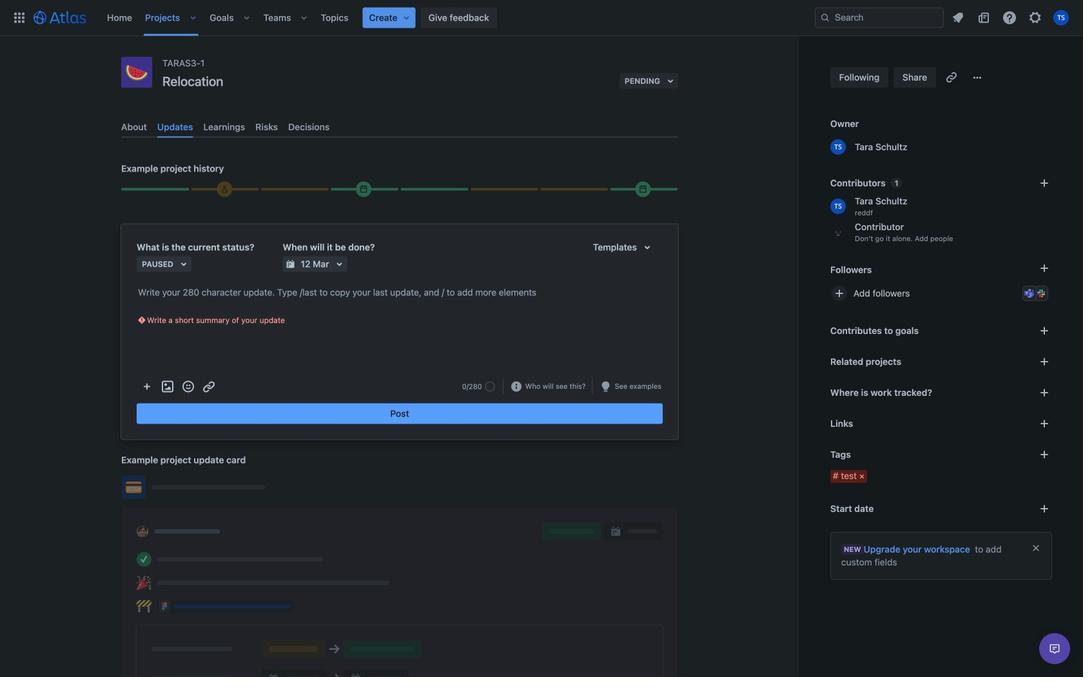Task type: locate. For each thing, give the bounding box(es) containing it.
add files, videos, or images image
[[160, 379, 175, 394]]

Main content area, start typing to enter text. text field
[[137, 285, 663, 305]]

add follower image
[[832, 286, 847, 301]]

tab list
[[116, 116, 684, 138]]

None search field
[[815, 7, 944, 28]]

add a follower image
[[1037, 261, 1052, 276]]

close tag image
[[857, 471, 867, 482]]

top element
[[8, 0, 815, 36]]

insert emoji image
[[181, 379, 196, 394]]

search image
[[820, 13, 831, 23]]

close banner image
[[1031, 543, 1041, 553]]

insert link image
[[201, 379, 217, 394]]

help image
[[1002, 10, 1018, 25]]

banner
[[0, 0, 1083, 36]]



Task type: vqa. For each thing, say whether or not it's contained in the screenshot.
search box
yes



Task type: describe. For each thing, give the bounding box(es) containing it.
msteams logo showing  channels are connected to this project image
[[1025, 288, 1035, 299]]

more actions image
[[139, 379, 155, 394]]

error image
[[137, 315, 147, 325]]

open intercom messenger image
[[1047, 641, 1063, 656]]

slack logo showing nan channels are connected to this project image
[[1036, 288, 1047, 299]]

Search field
[[815, 7, 944, 28]]



